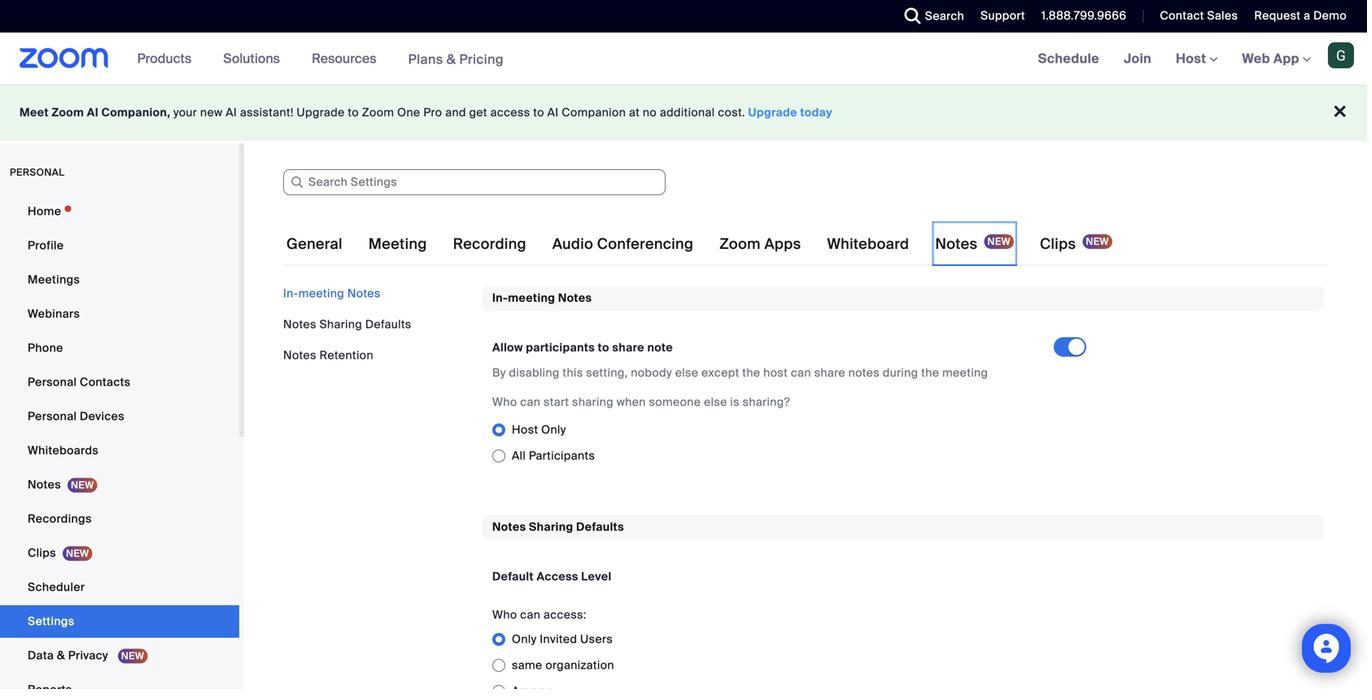 Task type: describe. For each thing, give the bounding box(es) containing it.
0 horizontal spatial zoom
[[52, 105, 84, 120]]

allow participants to share note
[[492, 340, 673, 355]]

personal for personal contacts
[[28, 375, 77, 390]]

demo
[[1314, 8, 1347, 23]]

1 horizontal spatial in-
[[492, 291, 508, 306]]

1 horizontal spatial notes sharing defaults
[[492, 520, 624, 535]]

& for plans
[[447, 51, 456, 68]]

allow
[[492, 340, 523, 355]]

defaults inside notes sharing defaults element
[[576, 520, 624, 535]]

companion,
[[101, 105, 170, 120]]

privacy
[[68, 648, 108, 663]]

and
[[445, 105, 466, 120]]

conferencing
[[597, 235, 694, 254]]

someone
[[649, 395, 701, 410]]

meet zoom ai companion, footer
[[0, 85, 1368, 141]]

access:
[[544, 607, 587, 623]]

1 ai from the left
[[87, 105, 99, 120]]

profile picture image
[[1328, 42, 1354, 68]]

note
[[648, 340, 673, 355]]

default
[[492, 569, 534, 584]]

same organization
[[512, 658, 615, 673]]

access
[[491, 105, 530, 120]]

host for host
[[1176, 50, 1210, 67]]

host button
[[1176, 50, 1218, 67]]

access
[[537, 569, 579, 584]]

0 vertical spatial can
[[791, 365, 811, 380]]

recordings
[[28, 512, 92, 527]]

in- inside menu bar
[[283, 286, 299, 301]]

notes link
[[0, 469, 239, 501]]

meeting
[[369, 235, 427, 254]]

settings link
[[0, 606, 239, 638]]

default access level
[[492, 569, 612, 584]]

personal contacts
[[28, 375, 131, 390]]

home
[[28, 204, 61, 219]]

resources
[[312, 50, 377, 67]]

resources button
[[312, 33, 384, 85]]

1 horizontal spatial meeting
[[508, 291, 555, 306]]

host only
[[512, 422, 566, 437]]

0 horizontal spatial to
[[348, 105, 359, 120]]

personal contacts link
[[0, 366, 239, 399]]

schedule link
[[1026, 33, 1112, 85]]

notes sharing defaults link
[[283, 317, 412, 332]]

sales
[[1208, 8, 1238, 23]]

meeting inside menu bar
[[299, 286, 344, 301]]

2 horizontal spatial meeting
[[943, 365, 988, 380]]

notes retention link
[[283, 348, 374, 363]]

who can start sharing when someone else is sharing?
[[492, 395, 790, 410]]

webinars link
[[0, 298, 239, 330]]

banner containing products
[[0, 33, 1368, 86]]

solutions button
[[223, 33, 287, 85]]

during
[[883, 365, 919, 380]]

same
[[512, 658, 543, 673]]

meet zoom ai companion, your new ai assistant! upgrade to zoom one pro and get access to ai companion at no additional cost. upgrade today
[[20, 105, 833, 120]]

3 ai from the left
[[548, 105, 559, 120]]

sharing?
[[743, 395, 790, 410]]

Search Settings text field
[[283, 169, 666, 195]]

get
[[469, 105, 487, 120]]

0 vertical spatial else
[[675, 365, 699, 380]]

who can access:
[[492, 607, 587, 623]]

tabs of my account settings page tab list
[[283, 221, 1116, 267]]

products
[[137, 50, 192, 67]]

home link
[[0, 195, 239, 228]]

only inside the who can access: option group
[[512, 632, 537, 647]]

2 the from the left
[[922, 365, 940, 380]]

request
[[1255, 8, 1301, 23]]

personal for personal devices
[[28, 409, 77, 424]]

can for who can start sharing when someone else is sharing?
[[520, 395, 541, 410]]

solutions
[[223, 50, 280, 67]]

participants
[[529, 448, 595, 463]]

whiteboard
[[827, 235, 909, 254]]

1 vertical spatial sharing
[[529, 520, 574, 535]]

to inside "in-meeting notes" element
[[598, 340, 610, 355]]

by
[[492, 365, 506, 380]]

0 horizontal spatial share
[[612, 340, 645, 355]]

new
[[200, 105, 223, 120]]

audio
[[553, 235, 594, 254]]

webinars
[[28, 306, 80, 322]]

meet
[[20, 105, 49, 120]]

product information navigation
[[125, 33, 516, 86]]

host for host only
[[512, 422, 538, 437]]

1 horizontal spatial else
[[704, 395, 727, 410]]

plans
[[408, 51, 443, 68]]

whiteboards link
[[0, 435, 239, 467]]

phone
[[28, 341, 63, 356]]

menu bar containing in-meeting notes
[[283, 286, 470, 364]]

phone link
[[0, 332, 239, 365]]

who for who can access:
[[492, 607, 517, 623]]

contact
[[1160, 8, 1205, 23]]

web app button
[[1243, 50, 1311, 67]]

can for who can access:
[[520, 607, 541, 623]]

whiteboards
[[28, 443, 99, 458]]

by disabling this setting, nobody else except the host can share notes during the meeting
[[492, 365, 988, 380]]

1.888.799.9666 button up the schedule link
[[1042, 8, 1127, 23]]

cost.
[[718, 105, 745, 120]]

one
[[397, 105, 421, 120]]

nobody
[[631, 365, 672, 380]]

upgrade today link
[[749, 105, 833, 120]]

general
[[287, 235, 343, 254]]

audio conferencing
[[553, 235, 694, 254]]

meetings navigation
[[1026, 33, 1368, 86]]

& for data
[[57, 648, 65, 663]]

notes inside "link"
[[28, 477, 61, 492]]

sharing
[[572, 395, 614, 410]]

notes inside tabs of my account settings page tab list
[[936, 235, 978, 254]]

web app
[[1243, 50, 1300, 67]]

setting,
[[586, 365, 628, 380]]

zoom logo image
[[20, 48, 109, 68]]

clips inside tabs of my account settings page tab list
[[1040, 235, 1076, 254]]

recording
[[453, 235, 527, 254]]

1 upgrade from the left
[[297, 105, 345, 120]]

notes sharing defaults element
[[483, 515, 1324, 689]]

assistant!
[[240, 105, 294, 120]]

pro
[[424, 105, 442, 120]]



Task type: locate. For each thing, give the bounding box(es) containing it.
notes sharing defaults up access
[[492, 520, 624, 535]]

1 vertical spatial only
[[512, 632, 537, 647]]

only invited users
[[512, 632, 613, 647]]

1 vertical spatial share
[[814, 365, 846, 380]]

2 horizontal spatial to
[[598, 340, 610, 355]]

in- down general
[[283, 286, 299, 301]]

1 vertical spatial clips
[[28, 546, 56, 561]]

notes retention
[[283, 348, 374, 363]]

0 horizontal spatial notes sharing defaults
[[283, 317, 412, 332]]

0 horizontal spatial else
[[675, 365, 699, 380]]

1 horizontal spatial clips
[[1040, 235, 1076, 254]]

ai left 'companion'
[[548, 105, 559, 120]]

2 personal from the top
[[28, 409, 77, 424]]

sharing up retention in the left of the page
[[320, 317, 362, 332]]

1.888.799.9666 button up schedule
[[1030, 0, 1131, 33]]

host
[[1176, 50, 1210, 67], [512, 422, 538, 437]]

0 horizontal spatial in-meeting notes
[[283, 286, 381, 301]]

can inside notes sharing defaults element
[[520, 607, 541, 623]]

who inside notes sharing defaults element
[[492, 607, 517, 623]]

defaults inside menu bar
[[365, 317, 412, 332]]

0 vertical spatial defaults
[[365, 317, 412, 332]]

meeting up the allow
[[508, 291, 555, 306]]

at
[[629, 105, 640, 120]]

disabling
[[509, 365, 560, 380]]

scheduler
[[28, 580, 85, 595]]

zoom left one
[[362, 105, 394, 120]]

upgrade
[[297, 105, 345, 120], [749, 105, 798, 120]]

upgrade down the product information navigation
[[297, 105, 345, 120]]

zoom inside tabs of my account settings page tab list
[[720, 235, 761, 254]]

clips inside the personal menu menu
[[28, 546, 56, 561]]

notes sharing defaults
[[283, 317, 412, 332], [492, 520, 624, 535]]

a
[[1304, 8, 1311, 23]]

&
[[447, 51, 456, 68], [57, 648, 65, 663]]

level
[[581, 569, 612, 584]]

pricing
[[459, 51, 504, 68]]

can left start
[[520, 395, 541, 410]]

& right data
[[57, 648, 65, 663]]

request a demo link
[[1242, 0, 1368, 33], [1255, 8, 1347, 23]]

2 horizontal spatial zoom
[[720, 235, 761, 254]]

schedule
[[1038, 50, 1100, 67]]

meetings
[[28, 272, 80, 287]]

0 horizontal spatial in-
[[283, 286, 299, 301]]

0 horizontal spatial clips
[[28, 546, 56, 561]]

1.888.799.9666 button
[[1030, 0, 1131, 33], [1042, 8, 1127, 23]]

users
[[580, 632, 613, 647]]

only up all participants at bottom
[[541, 422, 566, 437]]

data & privacy
[[28, 648, 111, 663]]

1 vertical spatial who
[[492, 607, 517, 623]]

who
[[492, 395, 517, 410], [492, 607, 517, 623]]

to right "access"
[[533, 105, 544, 120]]

join
[[1124, 50, 1152, 67]]

the left host
[[743, 365, 761, 380]]

1 vertical spatial defaults
[[576, 520, 624, 535]]

1 horizontal spatial sharing
[[529, 520, 574, 535]]

host down contact sales
[[1176, 50, 1210, 67]]

sharing inside menu bar
[[320, 317, 362, 332]]

& inside the personal menu menu
[[57, 648, 65, 663]]

banner
[[0, 33, 1368, 86]]

plans & pricing
[[408, 51, 504, 68]]

1 vertical spatial notes sharing defaults
[[492, 520, 624, 535]]

host
[[764, 365, 788, 380]]

personal
[[28, 375, 77, 390], [28, 409, 77, 424]]

host inside 'meetings' navigation
[[1176, 50, 1210, 67]]

only up same
[[512, 632, 537, 647]]

0 horizontal spatial the
[[743, 365, 761, 380]]

is
[[730, 395, 740, 410]]

2 ai from the left
[[226, 105, 237, 120]]

in-
[[283, 286, 299, 301], [492, 291, 508, 306]]

data
[[28, 648, 54, 663]]

1 horizontal spatial share
[[814, 365, 846, 380]]

who can start sharing when someone else is sharing? option group
[[492, 417, 1100, 469]]

web
[[1243, 50, 1271, 67]]

1 horizontal spatial in-meeting notes
[[492, 291, 592, 306]]

additional
[[660, 105, 715, 120]]

2 upgrade from the left
[[749, 105, 798, 120]]

1 horizontal spatial host
[[1176, 50, 1210, 67]]

ai right the new
[[226, 105, 237, 120]]

0 horizontal spatial upgrade
[[297, 105, 345, 120]]

1 horizontal spatial to
[[533, 105, 544, 120]]

to up the setting, at the left of the page
[[598, 340, 610, 355]]

participants
[[526, 340, 595, 355]]

personal
[[10, 166, 65, 179]]

& right plans
[[447, 51, 456, 68]]

0 vertical spatial host
[[1176, 50, 1210, 67]]

zoom left apps
[[720, 235, 761, 254]]

personal down the phone
[[28, 375, 77, 390]]

share left note
[[612, 340, 645, 355]]

clips link
[[0, 537, 239, 570]]

1 horizontal spatial defaults
[[576, 520, 624, 535]]

0 horizontal spatial defaults
[[365, 317, 412, 332]]

meeting right during
[[943, 365, 988, 380]]

notes sharing defaults up retention in the left of the page
[[283, 317, 412, 332]]

1 vertical spatial host
[[512, 422, 538, 437]]

in-meeting notes up notes sharing defaults link
[[283, 286, 381, 301]]

defaults
[[365, 317, 412, 332], [576, 520, 624, 535]]

personal devices
[[28, 409, 125, 424]]

0 horizontal spatial only
[[512, 632, 537, 647]]

no
[[643, 105, 657, 120]]

1.888.799.9666
[[1042, 8, 1127, 23]]

1 vertical spatial personal
[[28, 409, 77, 424]]

host up all
[[512, 422, 538, 437]]

contacts
[[80, 375, 131, 390]]

defaults up level
[[576, 520, 624, 535]]

scheduler link
[[0, 571, 239, 604]]

0 vertical spatial notes sharing defaults
[[283, 317, 412, 332]]

1 horizontal spatial upgrade
[[749, 105, 798, 120]]

1 personal from the top
[[28, 375, 77, 390]]

the right during
[[922, 365, 940, 380]]

apps
[[765, 235, 801, 254]]

search button
[[893, 0, 969, 33]]

support link
[[969, 0, 1030, 33], [981, 8, 1025, 23]]

can right host
[[791, 365, 811, 380]]

0 vertical spatial clips
[[1040, 235, 1076, 254]]

else left is
[[704, 395, 727, 410]]

this
[[563, 365, 583, 380]]

sharing up default access level
[[529, 520, 574, 535]]

1 horizontal spatial &
[[447, 51, 456, 68]]

1 who from the top
[[492, 395, 517, 410]]

1 the from the left
[[743, 365, 761, 380]]

upgrade right cost.
[[749, 105, 798, 120]]

2 vertical spatial can
[[520, 607, 541, 623]]

retention
[[320, 348, 374, 363]]

to
[[348, 105, 359, 120], [533, 105, 544, 120], [598, 340, 610, 355]]

all participants
[[512, 448, 595, 463]]

else up someone at bottom
[[675, 365, 699, 380]]

share left notes
[[814, 365, 846, 380]]

search
[[925, 9, 965, 24]]

only inside who can start sharing when someone else is sharing? option group
[[541, 422, 566, 437]]

who down by
[[492, 395, 517, 410]]

personal menu menu
[[0, 195, 239, 689]]

0 horizontal spatial &
[[57, 648, 65, 663]]

0 vertical spatial only
[[541, 422, 566, 437]]

can left access:
[[520, 607, 541, 623]]

1 horizontal spatial the
[[922, 365, 940, 380]]

ai left companion, at top left
[[87, 105, 99, 120]]

in-meeting notes element
[[483, 286, 1324, 489]]

else
[[675, 365, 699, 380], [704, 395, 727, 410]]

zoom right meet
[[52, 105, 84, 120]]

meeting up notes sharing defaults link
[[299, 286, 344, 301]]

personal up whiteboards
[[28, 409, 77, 424]]

0 horizontal spatial meeting
[[299, 286, 344, 301]]

host inside who can start sharing when someone else is sharing? option group
[[512, 422, 538, 437]]

2 horizontal spatial ai
[[548, 105, 559, 120]]

who inside "in-meeting notes" element
[[492, 395, 517, 410]]

1 vertical spatial &
[[57, 648, 65, 663]]

app
[[1274, 50, 1300, 67]]

0 vertical spatial &
[[447, 51, 456, 68]]

in- up the allow
[[492, 291, 508, 306]]

invited
[[540, 632, 577, 647]]

meetings link
[[0, 264, 239, 296]]

except
[[702, 365, 740, 380]]

settings
[[28, 614, 74, 629]]

recordings link
[[0, 503, 239, 536]]

who can access: option group
[[492, 627, 1030, 689]]

sharing
[[320, 317, 362, 332], [529, 520, 574, 535]]

share
[[612, 340, 645, 355], [814, 365, 846, 380]]

when
[[617, 395, 646, 410]]

support
[[981, 8, 1025, 23]]

1 horizontal spatial ai
[[226, 105, 237, 120]]

in-meeting notes up participants
[[492, 291, 592, 306]]

start
[[544, 395, 569, 410]]

1 vertical spatial else
[[704, 395, 727, 410]]

defaults up retention in the left of the page
[[365, 317, 412, 332]]

0 horizontal spatial ai
[[87, 105, 99, 120]]

personal devices link
[[0, 400, 239, 433]]

0 horizontal spatial sharing
[[320, 317, 362, 332]]

to down resources "dropdown button"
[[348, 105, 359, 120]]

1 horizontal spatial only
[[541, 422, 566, 437]]

devices
[[80, 409, 125, 424]]

who down default
[[492, 607, 517, 623]]

1 horizontal spatial zoom
[[362, 105, 394, 120]]

0 vertical spatial sharing
[[320, 317, 362, 332]]

1 vertical spatial can
[[520, 395, 541, 410]]

2 who from the top
[[492, 607, 517, 623]]

0 horizontal spatial host
[[512, 422, 538, 437]]

ai
[[87, 105, 99, 120], [226, 105, 237, 120], [548, 105, 559, 120]]

profile link
[[0, 230, 239, 262]]

zoom apps
[[720, 235, 801, 254]]

0 vertical spatial share
[[612, 340, 645, 355]]

menu bar
[[283, 286, 470, 364]]

0 vertical spatial who
[[492, 395, 517, 410]]

who for who can start sharing when someone else is sharing?
[[492, 395, 517, 410]]

today
[[800, 105, 833, 120]]

& inside the product information navigation
[[447, 51, 456, 68]]

notes sharing defaults inside menu bar
[[283, 317, 412, 332]]

0 vertical spatial personal
[[28, 375, 77, 390]]



Task type: vqa. For each thing, say whether or not it's contained in the screenshot.
GENERAL
yes



